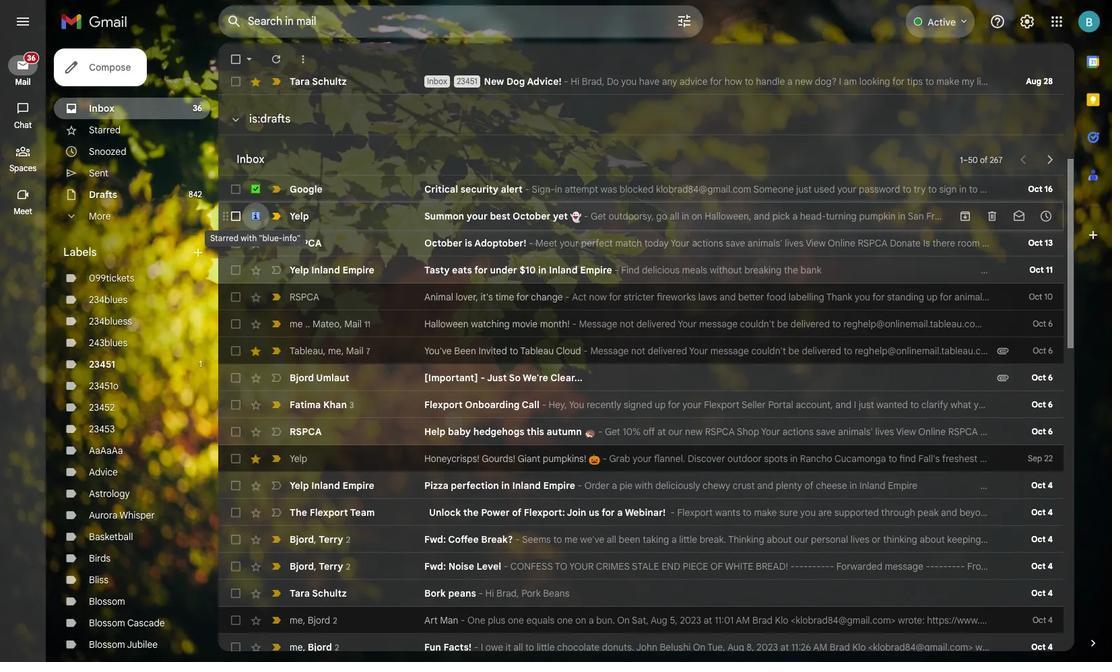 Task type: describe. For each thing, give the bounding box(es) containing it.
movie
[[512, 318, 538, 330]]

taking
[[643, 534, 669, 546]]

7
[[366, 346, 371, 356]]

0 horizontal spatial of
[[512, 507, 522, 519]]

and right laws
[[720, 291, 736, 303]]

food
[[767, 291, 787, 303]]

1 row from the top
[[218, 68, 1065, 95]]

6 down for.
[[1049, 427, 1053, 437]]

animal
[[425, 291, 453, 303]]

your right the used
[[838, 183, 857, 195]]

234blues
[[89, 294, 128, 306]]

for left tips
[[893, 75, 905, 88]]

with inside main content
[[635, 480, 653, 492]]

rspca for october is adoptober!
[[290, 237, 322, 249]]

starred with "blue-info"
[[210, 233, 301, 243]]

for right the eats
[[475, 264, 488, 276]]

bliss link
[[89, 574, 108, 586]]

oct 4 left are
[[1032, 534, 1053, 545]]

donate
[[890, 237, 921, 249]]

1 vertical spatial klo
[[853, 642, 866, 654]]

to left clarify
[[911, 399, 920, 411]]

2 for fwd: noise level
[[346, 562, 350, 572]]

row containing tableau
[[218, 338, 1064, 365]]

a left p
[[1099, 399, 1105, 411]]

and right the crust
[[757, 480, 774, 492]]

0 horizontal spatial brad,
[[497, 588, 519, 600]]

aug 28
[[1027, 76, 1053, 86]]

0 horizontal spatial 23451
[[89, 359, 115, 371]]

call
[[522, 399, 540, 411]]

0 vertical spatial on
[[692, 210, 703, 222]]

oct 4 down breaks
[[1032, 561, 1053, 571]]

0 horizontal spatial this
[[527, 426, 544, 438]]

0 vertical spatial wrote:
[[899, 615, 925, 627]]

1 horizontal spatial all
[[607, 534, 617, 546]]

to right the sign
[[970, 183, 978, 195]]

flexport:
[[524, 507, 565, 519]]

23451 inside main content
[[457, 76, 478, 86]]

life
[[977, 75, 990, 88]]

head-
[[800, 210, 826, 222]]

2 horizontal spatial flexport
[[704, 399, 740, 411]]

in left attempt
[[555, 183, 563, 195]]

1 horizontal spatial is
[[1065, 399, 1072, 411]]

do
[[607, 75, 619, 88]]

1 horizontal spatial online
[[1012, 291, 1039, 303]]

inland down giant
[[512, 480, 541, 492]]

help
[[425, 426, 446, 438]]

aaaaaa link
[[89, 445, 123, 457]]

1 for 1 50 of 267
[[960, 155, 963, 165]]

guys
[[1024, 642, 1044, 654]]

1 blocked from the left
[[620, 183, 654, 195]]

advice!
[[527, 75, 562, 88]]

to right it
[[526, 642, 534, 654]]

rspca for animal lover, it's time for change
[[290, 291, 320, 303]]

oct down the sep 22
[[1032, 480, 1046, 491]]

0 vertical spatial of
[[981, 155, 988, 165]]

now
[[589, 291, 607, 303]]

0 vertical spatial umlaut
[[316, 372, 349, 384]]

for left standing
[[873, 291, 885, 303]]

1 horizontal spatial looking
[[1015, 399, 1046, 411]]

0 vertical spatial view
[[806, 237, 826, 249]]

in right $10
[[538, 264, 547, 276]]

gmail image
[[61, 8, 134, 35]]

blossom for blossom jubilee
[[89, 639, 125, 651]]

unlock the power of flexport: join us for a webinar! -
[[425, 507, 678, 519]]

1 vertical spatial lives
[[851, 534, 870, 546]]

yelp inland empire for tasty eats for under $10 in inland empire
[[290, 264, 375, 276]]

1 horizontal spatial wrote:
[[976, 642, 1003, 654]]

cheese
[[816, 480, 848, 492]]

more
[[89, 210, 111, 222]]

you've been invited to tableau cloud -
[[425, 345, 591, 357]]

2 vertical spatial all
[[514, 642, 523, 654]]

aaaaaa
[[89, 445, 123, 457]]

2 google from the left
[[1042, 183, 1073, 195]]

and left pick at the top of page
[[754, 210, 770, 222]]

0 vertical spatial 11
[[1046, 265, 1053, 275]]

1 horizontal spatial on
[[693, 642, 706, 654]]

mail inside heading
[[15, 77, 31, 87]]

oct left are
[[1032, 534, 1046, 545]]

oct for fwd: noise level
[[1032, 561, 1046, 571]]

for left how
[[710, 75, 722, 88]]

order
[[585, 480, 610, 492]]

2 horizontal spatial inbox
[[427, 76, 447, 86]]

0 vertical spatial the
[[784, 264, 799, 276]]

oct for bork peans
[[1032, 588, 1046, 598]]

tasty
[[425, 264, 450, 276]]

for right us
[[602, 507, 615, 519]]

1 vertical spatial at
[[781, 642, 789, 654]]

any
[[662, 75, 678, 88]]

handle
[[756, 75, 785, 88]]

234bluess link
[[89, 315, 132, 328]]

easier.
[[993, 75, 1020, 88]]

your down 267 at the right of the page
[[981, 183, 1000, 195]]

0 vertical spatial <klobrad84@gmail.com>
[[791, 615, 896, 627]]

23451o link
[[89, 380, 119, 392]]

0 vertical spatial hi
[[571, 75, 580, 88]]

oct 4 down <sicritbjordd@
[[1032, 588, 1053, 598]]

oct for flexport onboarding call
[[1032, 400, 1046, 410]]

0 horizontal spatial up
[[655, 399, 666, 411]]

your left best
[[467, 210, 488, 222]]

oct 4 up guys at the right of page
[[1033, 615, 1053, 625]]

the
[[290, 507, 307, 519]]

0 horizontal spatial there
[[933, 237, 956, 249]]

drafts
[[89, 189, 117, 201]]

blossom cascade link
[[89, 617, 165, 629]]

your right grab
[[633, 453, 652, 465]]

more button
[[54, 206, 210, 227]]

2 horizontal spatial on
[[983, 237, 994, 249]]

harvest.͏
[[981, 453, 1015, 465]]

summon
[[425, 210, 464, 222]]

for right time
[[517, 291, 529, 303]]

empire down find at the right bottom of page
[[888, 480, 918, 492]]

1 horizontal spatial brad,
[[582, 75, 605, 88]]

in right the cheese
[[850, 480, 857, 492]]

oct 4 up breaks
[[1032, 507, 1053, 518]]

6 up for.
[[1049, 373, 1053, 383]]

seller
[[742, 399, 766, 411]]

0 horizontal spatial hi
[[486, 588, 494, 600]]

oct for unlock the power of flexport: join us for a webinar!
[[1032, 507, 1046, 518]]

refresh image
[[270, 53, 283, 66]]

your down the [important] - just so we're clear... link
[[683, 399, 702, 411]]

hedgehogs
[[474, 426, 525, 438]]

coffee
[[448, 534, 479, 546]]

grab
[[610, 453, 631, 465]]

sent
[[89, 167, 108, 179]]

oct for critical security alert
[[1029, 184, 1043, 194]]

webinar!
[[625, 507, 666, 519]]

, for you've been invited to tableau cloud
[[323, 345, 326, 357]]

3 row from the top
[[218, 203, 1094, 230]]

19 row from the top
[[218, 634, 1064, 661]]

in left san
[[899, 210, 906, 222]]

oct for october is adoptober!
[[1029, 238, 1043, 248]]

labels heading
[[63, 246, 191, 259]]

rspca down pumpkin
[[858, 237, 888, 249]]

0 vertical spatial is
[[924, 237, 931, 249]]

1 horizontal spatial up
[[927, 291, 938, 303]]

thinking
[[729, 534, 765, 546]]

2 vertical spatial aug
[[728, 642, 745, 654]]

info"
[[283, 233, 301, 243]]

2 vertical spatial inbox
[[237, 153, 265, 166]]

1 google from the left
[[290, 183, 323, 195]]

2 horizontal spatial i
[[854, 399, 857, 411]]

- get outdoorsy, go all in on halloween, and pick a head-turning pumpkin in san francisco ͏ ͏ ͏ ͏ ͏ ͏͏ ͏ ͏ ͏ ͏ ͏͏ ͏ ͏ ͏ ͏ ͏͏ ͏ ͏ ͏ ͏ ͏͏ ͏ ͏ ͏ ͏ ͏͏ ͏ ͏ ͏ ͏ ͏͏ ͏ ͏ ͏ ͏ ͏͏ ͏ ͏ ͏ ͏ ͏͏ ͏ ͏ ͏ ͏ ͏͏ ͏ ͏ ͏ ͏ ͏͏ ͏
[[582, 210, 1094, 222]]

break.
[[700, 534, 727, 546]]

4 yelp from the top
[[290, 480, 309, 492]]

act
[[572, 291, 587, 303]]

bork
[[425, 588, 446, 600]]

and right account, on the right
[[836, 399, 852, 411]]

oct 4 right hey
[[1032, 642, 1053, 652]]

🎃 image
[[589, 454, 600, 465]]

1 horizontal spatial of
[[805, 480, 814, 492]]

1 horizontal spatial view
[[990, 291, 1009, 303]]

starred for starred
[[89, 124, 121, 136]]

0 vertical spatial october
[[513, 210, 551, 222]]

1 vertical spatial inbox
[[89, 102, 115, 115]]

1 vertical spatial umlaut
[[1019, 561, 1050, 573]]

17 row from the top
[[218, 580, 1064, 607]]

standing
[[888, 291, 925, 303]]

to right try
[[929, 183, 937, 195]]

snoozed link
[[89, 146, 126, 158]]

1 vertical spatial <klobrad84@gmail.com>
[[869, 642, 974, 654]]

2 vertical spatial you
[[974, 399, 990, 411]]

chat
[[14, 120, 32, 130]]

to left try
[[903, 183, 912, 195]]

0 vertical spatial this
[[1038, 237, 1054, 249]]

honeycrisps! gourds! giant pumpkins!
[[425, 453, 589, 465]]

security
[[461, 183, 499, 195]]

16 row from the top
[[218, 553, 1113, 580]]

2 for fwd: coffee break?
[[346, 535, 350, 545]]

me .. mateo , mail 11
[[290, 318, 371, 330]]

4 row from the top
[[218, 230, 1113, 257]]

inland down cucamonga
[[860, 480, 886, 492]]

hey,
[[549, 399, 567, 411]]

best,
[[1023, 75, 1044, 88]]

end
[[662, 561, 681, 573]]

bjord umlaut
[[290, 372, 349, 384]]

man
[[440, 615, 459, 627]]

for right now
[[609, 291, 622, 303]]

sign
[[940, 183, 957, 195]]

1 vertical spatial just
[[859, 399, 875, 411]]

a left webinar!
[[618, 507, 623, 519]]

in right the sign
[[960, 183, 967, 195]]

laws
[[699, 291, 718, 303]]

has attachment image
[[997, 371, 1010, 385]]

me for art man
[[290, 614, 303, 626]]

to right tips
[[926, 75, 934, 88]]

0 horizontal spatial brad
[[753, 615, 773, 627]]

more image
[[297, 53, 310, 66]]

a left pie
[[612, 480, 617, 492]]

, for fwd: noise level
[[314, 560, 317, 572]]

1 horizontal spatial 2023
[[757, 642, 778, 654]]

🦔 image
[[585, 427, 596, 439]]

row containing fatima khan
[[218, 392, 1113, 418]]

fwd: noise level - confess to your crimes stale end piece of white bread! ---------- forwarded message --------- from: bjord umlaut <sicritbjordd@
[[425, 561, 1113, 573]]

sign-
[[532, 183, 555, 195]]

we're
[[523, 372, 548, 384]]

0 horizontal spatial klo
[[775, 615, 789, 627]]

fall's
[[919, 453, 940, 465]]

tara for oct 4
[[290, 588, 310, 600]]

empire up me .. mateo , mail 11
[[343, 264, 375, 276]]

make
[[937, 75, 960, 88]]

birds
[[89, 553, 111, 565]]

for right signed in the bottom right of the page
[[668, 399, 680, 411]]

1 horizontal spatial tableau
[[520, 345, 554, 357]]

basketball link
[[89, 531, 133, 543]]

october is adoptober! - meet your perfect match today your actions save animals' lives view online rspca donate is there room on your sofa this adoptober? r
[[425, 237, 1113, 249]]

oct 11
[[1030, 265, 1053, 275]]

oct for halloween watching movie month!
[[1033, 319, 1047, 329]]

16
[[1045, 184, 1053, 194]]

search in mail image
[[222, 9, 247, 34]]

inland up the mateo
[[312, 264, 340, 276]]

your left sofa
[[996, 237, 1015, 249]]

mateo
[[313, 318, 340, 330]]

inland up "the flexport team"
[[312, 480, 340, 492]]

0 horizontal spatial on
[[576, 615, 587, 627]]

fatima
[[290, 399, 321, 411]]

sat,
[[632, 615, 649, 627]]

flannel.
[[654, 453, 686, 465]]

1 vertical spatial october
[[425, 237, 463, 249]]

in right go
[[682, 210, 689, 222]]

yet
[[553, 210, 568, 222]]

it
[[506, 642, 511, 654]]

or
[[872, 534, 881, 546]]

to left find at the right bottom of page
[[889, 453, 898, 465]]

settings image
[[1020, 13, 1036, 30]]

me , bjord 2 for art
[[290, 614, 337, 626]]

0 vertical spatial little
[[679, 534, 698, 546]]

0 horizontal spatial flexport
[[310, 507, 348, 519]]

bjord , terry 2 for fwd: noise level - confess to your crimes stale end piece of white bread! ---------- forwarded message --------- from: bjord umlaut <sicritbjordd@
[[290, 560, 350, 572]]

, for fwd: coffee break?
[[314, 533, 317, 546]]

6 for halloween watching movie month! -
[[1049, 319, 1053, 329]]

1 horizontal spatial i
[[839, 75, 842, 88]]

dog?
[[815, 75, 837, 88]]

to right seems
[[554, 534, 562, 546]]

in right spots
[[791, 453, 798, 465]]

today
[[645, 237, 669, 249]]

1 horizontal spatial flexport
[[425, 399, 463, 411]]

inland up act
[[549, 264, 578, 276]]

one
[[468, 615, 486, 627]]

bjord , terry 2 for fwd: coffee break? - seems to me we've all been taking a little break. thinking about our personal lives or thinking about keeping our jobs. breaks are good. it's 
[[290, 533, 350, 546]]

oct 16
[[1029, 184, 1053, 194]]

toolbar inside main content
[[952, 210, 1060, 223]]

, for art man
[[303, 614, 305, 626]]

crust
[[733, 480, 755, 492]]



Task type: locate. For each thing, give the bounding box(es) containing it.
oct for tasty eats for under $10 in inland empire
[[1030, 265, 1044, 275]]

team
[[350, 507, 375, 519]]

empire down pumpkins!
[[544, 480, 576, 492]]

snoozed
[[89, 146, 126, 158]]

https://www.nationalgallery.org.uk/
[[928, 615, 1075, 627]]

a right taking
[[672, 534, 677, 546]]

at left 11:26
[[781, 642, 789, 654]]

the flexport team
[[290, 507, 375, 519]]

23451 up 23451o link
[[89, 359, 115, 371]]

navigation containing mail
[[0, 43, 47, 662]]

1 vertical spatial on
[[983, 237, 994, 249]]

of
[[981, 155, 988, 165], [805, 480, 814, 492], [512, 507, 522, 519]]

1 horizontal spatial brad
[[830, 642, 850, 654]]

peans
[[448, 588, 476, 600]]

support image
[[990, 13, 1006, 30]]

perfect
[[581, 237, 613, 249]]

of right power
[[512, 507, 522, 519]]

- inside the [important] - just so we're clear... link
[[481, 372, 485, 384]]

me , bjord 2 for fun
[[290, 641, 339, 653]]

2 vertical spatial of
[[512, 507, 522, 519]]

spaces heading
[[0, 163, 46, 174]]

row
[[218, 68, 1065, 95], [218, 176, 1113, 203], [218, 203, 1094, 230], [218, 230, 1113, 257], [218, 257, 1064, 284], [218, 284, 1113, 311], [218, 311, 1064, 338], [218, 338, 1064, 365], [218, 365, 1064, 392], [218, 392, 1113, 418], [218, 418, 1064, 445], [218, 445, 1113, 472], [218, 472, 1065, 499], [218, 499, 1064, 526], [218, 526, 1113, 553], [218, 553, 1113, 580], [218, 580, 1064, 607], [218, 607, 1075, 634], [218, 634, 1064, 661]]

7 row from the top
[[218, 311, 1064, 338]]

show more messages. image
[[1056, 113, 1059, 126]]

1 50 of 267
[[960, 155, 1003, 165]]

1 vertical spatial looking
[[1015, 399, 1046, 411]]

1 inside main content
[[960, 155, 963, 165]]

summon your best october yet
[[425, 210, 570, 222]]

on
[[618, 615, 630, 627], [693, 642, 706, 654]]

blossom jubilee
[[89, 639, 158, 651]]

1 yelp inland empire from the top
[[290, 264, 375, 276]]

main content containing is:drafts
[[218, 0, 1113, 662]]

view right animals
[[990, 291, 1009, 303]]

1 vertical spatial starred
[[210, 233, 239, 243]]

1 horizontal spatial our
[[984, 534, 998, 546]]

oct 6 for halloween watching movie month! -
[[1033, 319, 1053, 329]]

oct for you've been invited to tableau cloud
[[1033, 346, 1047, 356]]

rspca for help baby hedgehogs this autumn
[[290, 426, 322, 438]]

0 horizontal spatial umlaut
[[316, 372, 349, 384]]

labels
[[63, 246, 97, 259]]

october
[[513, 210, 551, 222], [425, 237, 463, 249]]

0 horizontal spatial at
[[704, 615, 713, 627]]

2 schultz from the top
[[312, 588, 347, 600]]

1 horizontal spatial blocked
[[1075, 183, 1109, 195]]

oct 6 for you've been invited to tableau cloud -
[[1033, 346, 1053, 356]]

0 horizontal spatial meet
[[14, 206, 32, 216]]

1 vertical spatial i
[[854, 399, 857, 411]]

brad up 8,
[[753, 615, 773, 627]]

0 vertical spatial terry
[[319, 533, 343, 546]]

rspca down fatima
[[290, 426, 322, 438]]

oct left '13'
[[1029, 238, 1043, 248]]

aug left 28
[[1027, 76, 1042, 86]]

243blues
[[89, 337, 128, 349]]

6 down make
[[1049, 319, 1053, 329]]

2 row from the top
[[218, 176, 1113, 203]]

meet inside heading
[[14, 206, 32, 216]]

8 row from the top
[[218, 338, 1064, 365]]

noise
[[449, 561, 474, 573]]

your down 👻 image
[[560, 237, 579, 249]]

tara schultz for aug 28
[[290, 75, 347, 88]]

and
[[754, 210, 770, 222], [720, 291, 736, 303], [836, 399, 852, 411], [757, 480, 774, 492]]

1 for 1
[[199, 359, 202, 369]]

1 horizontal spatial starred
[[210, 233, 239, 243]]

thank
[[827, 291, 853, 303]]

toolbar
[[952, 210, 1060, 223]]

1 vertical spatial little
[[537, 642, 555, 654]]

5,
[[670, 615, 678, 627]]

starred with "blue-info" tooltip
[[205, 224, 306, 253]]

2 for fun facts!
[[335, 643, 339, 653]]

just left wanted
[[859, 399, 875, 411]]

actions
[[692, 237, 724, 249]]

2 me , bjord 2 from the top
[[290, 641, 339, 653]]

i left am on the top right of page
[[839, 75, 842, 88]]

oct 6 up for.
[[1032, 373, 1053, 383]]

0 vertical spatial lives
[[785, 237, 804, 249]]

hi
[[571, 75, 580, 88], [486, 588, 494, 600]]

0 horizontal spatial one
[[508, 615, 524, 627]]

6 row from the top
[[218, 284, 1113, 311]]

- grab your flannel. discover outdoor spots in rancho cucamonga to find fall's freshest harvest.͏ ͏ ͏ ͏ ͏ ͏͏ ͏ ͏ ͏ ͏ ͏͏ ͏ ͏ ͏ ͏ ͏͏ ͏ ͏ ͏ ͏ ͏͏ ͏ ͏ ͏ ͏ ͏͏ ͏ ͏ ͏ ͏ ͏͏ ͏ ͏ ͏ ͏ ͏͏ ͏ ͏ ͏ ͏ ͏͏ ͏
[[600, 453, 1113, 465]]

1 one from the left
[[508, 615, 524, 627]]

flexport down the [important] - just so we're clear... link
[[704, 399, 740, 411]]

blocked left the t
[[1075, 183, 1109, 195]]

36 link
[[8, 52, 39, 75]]

1 vertical spatial there
[[1074, 399, 1097, 411]]

our left the personal
[[795, 534, 809, 546]]

aurora whisper link
[[89, 509, 155, 522]]

empire up team
[[343, 480, 375, 492]]

1 vertical spatial on
[[693, 642, 706, 654]]

oct right has attachment image
[[1033, 346, 1047, 356]]

1 tara schultz from the top
[[290, 75, 347, 88]]

schultz for oct 4
[[312, 588, 347, 600]]

23451 left 'new'
[[457, 76, 478, 86]]

is
[[465, 237, 473, 249]]

inbox down is:drafts dropdown button
[[237, 153, 265, 166]]

11 row from the top
[[218, 418, 1064, 445]]

a
[[788, 75, 793, 88], [793, 210, 798, 222], [1099, 399, 1105, 411], [612, 480, 617, 492], [618, 507, 623, 519], [672, 534, 677, 546], [589, 615, 594, 627]]

sep 22
[[1028, 454, 1053, 464]]

oct left for.
[[1032, 400, 1046, 410]]

0 vertical spatial meet
[[14, 206, 32, 216]]

12 row from the top
[[218, 445, 1113, 472]]

with right pie
[[635, 480, 653, 492]]

oct for help baby hedgehogs this autumn
[[1032, 427, 1046, 437]]

099tickets
[[89, 272, 135, 284]]

in
[[555, 183, 563, 195], [960, 183, 967, 195], [682, 210, 689, 222], [899, 210, 906, 222], [538, 264, 547, 276], [791, 453, 798, 465], [502, 480, 510, 492], [850, 480, 857, 492]]

36 inside 36 link
[[27, 53, 36, 63]]

1 bjord , terry 2 from the top
[[290, 533, 350, 546]]

pizza perfection in inland empire - order a pie with deliciously chewy crust and plenty of cheese in inland empire ͏ ͏ ͏ ͏ ͏ ͏ ͏ ͏ ͏ ͏ ͏ ͏ ͏ ͏ ͏ ͏ ͏ ͏ ͏ ͏ ͏ ͏ ͏ ͏ ͏ ͏ ͏ ͏ ͏ ͏ ͏ ͏ ͏ ͏ ͏ ͏ ͏ ͏ ͏ ͏ ͏ ͏ ͏ ͏ ͏ ͏ ͏ ͏ ͏ ͏ ͏ ͏ ͏ ͏ ͏ ͏ ͏ ͏ ͏ ͏ ͏
[[425, 480, 1065, 492]]

is right for.
[[1065, 399, 1072, 411]]

oct right hey
[[1032, 642, 1046, 652]]

3 yelp from the top
[[290, 453, 307, 465]]

chat heading
[[0, 120, 46, 131]]

fwd: left the noise
[[425, 561, 446, 573]]

1 horizontal spatial 36
[[193, 103, 202, 113]]

t
[[1111, 183, 1113, 195]]

1 our from the left
[[795, 534, 809, 546]]

1 vertical spatial you
[[855, 291, 871, 303]]

how
[[725, 75, 743, 88]]

1 schultz from the top
[[312, 75, 347, 88]]

1 vertical spatial me , bjord 2
[[290, 641, 339, 653]]

oct for [important] - just so we're clear...
[[1032, 373, 1046, 383]]

0 vertical spatial brad
[[753, 615, 773, 627]]

meet
[[14, 206, 32, 216], [536, 237, 558, 249]]

1 horizontal spatial with
[[635, 480, 653, 492]]

mail right the mateo
[[345, 318, 362, 330]]

row containing bjord umlaut
[[218, 365, 1064, 392]]

the left power
[[463, 507, 479, 519]]

2 one from the left
[[557, 615, 573, 627]]

23451
[[457, 76, 478, 86], [89, 359, 115, 371]]

am right 11:01
[[736, 615, 750, 627]]

outdoor
[[728, 453, 762, 465]]

0 vertical spatial fwd:
[[425, 534, 446, 546]]

belushi
[[660, 642, 691, 654]]

0 vertical spatial mail
[[15, 77, 31, 87]]

empire down 'perfect'
[[580, 264, 612, 276]]

bread!
[[756, 561, 788, 573]]

14 row from the top
[[218, 499, 1064, 526]]

1 vertical spatial meet
[[536, 237, 558, 249]]

compose button
[[54, 49, 147, 86]]

animals
[[955, 291, 987, 303]]

1 horizontal spatial klo
[[853, 642, 866, 654]]

11 down '13'
[[1046, 265, 1053, 275]]

2 yelp inland empire from the top
[[290, 480, 375, 492]]

23452 link
[[89, 402, 115, 414]]

me for fun facts!
[[290, 641, 303, 653]]

art man - one plus one equals one on a bun. on sat, aug 5, 2023 at 11:01 am brad klo <klobrad84@gmail.com> wrote: https://www.nationalgallery.org.uk/
[[425, 615, 1075, 627]]

oct 13
[[1029, 238, 1053, 248]]

oct for animal lover, it's time for change
[[1029, 292, 1043, 302]]

yelp
[[290, 210, 309, 222], [290, 264, 309, 276], [290, 453, 307, 465], [290, 480, 309, 492]]

Search in mail text field
[[248, 15, 639, 28]]

piece
[[683, 561, 709, 573]]

a left new
[[788, 75, 793, 88]]

2 about from the left
[[920, 534, 945, 546]]

at left 11:01
[[704, 615, 713, 627]]

brad, left do
[[582, 75, 605, 88]]

<klobrad84@gmail.com>
[[791, 615, 896, 627], [869, 642, 974, 654]]

👻 image
[[570, 212, 582, 223]]

0 vertical spatial aug
[[1027, 76, 1042, 86]]

google up info"
[[290, 183, 323, 195]]

1 horizontal spatial google
[[1042, 183, 1073, 195]]

brad,
[[582, 75, 605, 88], [497, 588, 519, 600]]

0 vertical spatial online
[[828, 237, 856, 249]]

0 vertical spatial am
[[736, 615, 750, 627]]

make
[[1042, 291, 1065, 303]]

to right invited
[[510, 345, 518, 357]]

flexport
[[425, 399, 463, 411], [704, 399, 740, 411], [310, 507, 348, 519]]

on left bun.
[[576, 615, 587, 627]]

0 horizontal spatial little
[[537, 642, 555, 654]]

stale
[[632, 561, 659, 573]]

me for halloween watching movie month!
[[290, 318, 303, 330]]

mail heading
[[0, 77, 46, 88]]

october left yet
[[513, 210, 551, 222]]

2 yelp from the top
[[290, 264, 309, 276]]

mail left 7
[[346, 345, 364, 357]]

1 vertical spatial aug
[[651, 615, 668, 627]]

2 tara schultz from the top
[[290, 588, 347, 600]]

main content
[[218, 0, 1113, 662]]

2 vertical spatial mail
[[346, 345, 364, 357]]

1 me , bjord 2 from the top
[[290, 614, 337, 626]]

0 horizontal spatial you
[[622, 75, 637, 88]]

oct 10
[[1029, 292, 1053, 302]]

1 yelp from the top
[[290, 210, 309, 222]]

jubilee
[[127, 639, 158, 651]]

tableau down ..
[[290, 345, 323, 357]]

tara schultz for oct 4
[[290, 588, 347, 600]]

advice
[[680, 75, 708, 88]]

1 vertical spatial yelp inland empire
[[290, 480, 375, 492]]

0 vertical spatial tara schultz
[[290, 75, 347, 88]]

get
[[591, 210, 606, 222]]

0 vertical spatial 2023
[[680, 615, 702, 627]]

brad, left pork
[[497, 588, 519, 600]]

blossom down blossom link
[[89, 617, 125, 629]]

0 vertical spatial i
[[839, 75, 842, 88]]

1 vertical spatial view
[[990, 291, 1009, 303]]

oct down breaks
[[1032, 561, 1046, 571]]

rspca up ..
[[290, 291, 320, 303]]

fwd: for fwd: noise level - confess to your crimes stale end piece of white bread! ---------- forwarded message --------- from: bjord umlaut <sicritbjordd@
[[425, 561, 446, 573]]

owe
[[486, 642, 503, 654]]

flexport onboarding call - hey, you recently signed up for your flexport seller portal account, and i just wanted to clarify what you were looking for. is there a p
[[425, 399, 1113, 411]]

1 fwd: from the top
[[425, 534, 446, 546]]

critical security alert - sign-in attempt was blocked klobrad84@gmail.com someone just used your password to try to sign in to your account. google blocked t
[[425, 183, 1113, 195]]

1 about from the left
[[767, 534, 792, 546]]

oct 6 up the sep 22
[[1032, 427, 1053, 437]]

meet inside main content
[[536, 237, 558, 249]]

243blues link
[[89, 337, 128, 349]]

flexport down [important]
[[425, 399, 463, 411]]

lives left or
[[851, 534, 870, 546]]

1 horizontal spatial little
[[679, 534, 698, 546]]

0 horizontal spatial tableau
[[290, 345, 323, 357]]

0 vertical spatial yelp inland empire
[[290, 264, 375, 276]]

your
[[671, 237, 690, 249]]

umlaut down breaks
[[1019, 561, 1050, 573]]

meet heading
[[0, 206, 46, 217]]

oct up breaks
[[1032, 507, 1046, 518]]

6
[[1049, 319, 1053, 329], [1049, 346, 1053, 356], [1049, 373, 1053, 383], [1049, 400, 1053, 410], [1049, 427, 1053, 437]]

pick
[[773, 210, 790, 222]]

0 horizontal spatial about
[[767, 534, 792, 546]]

advanced search options image
[[671, 7, 698, 34]]

0 horizontal spatial on
[[618, 615, 630, 627]]

13 row from the top
[[218, 472, 1065, 499]]

blossom for blossom link
[[89, 596, 125, 608]]

1 terry from the top
[[319, 533, 343, 546]]

starred link
[[89, 124, 121, 136]]

2 fwd: from the top
[[425, 561, 446, 573]]

6 for flexport onboarding call - hey, you recently signed up for your flexport seller portal account, and i just wanted to clarify what you were looking for. is there a p
[[1049, 400, 1053, 410]]

36 left is:drafts dropdown button
[[193, 103, 202, 113]]

klo up fun facts! - i owe it all to little chocolate donuts. john belushi on tue, aug 8, 2023 at 11:26 am brad klo <klobrad84@gmail.com> wrote: hey guys
[[775, 615, 789, 627]]

2 bjord , terry 2 from the top
[[290, 560, 350, 572]]

11:01
[[715, 615, 734, 627]]

you left were
[[974, 399, 990, 411]]

all left been
[[607, 534, 617, 546]]

all right go
[[670, 210, 680, 222]]

1 horizontal spatial hi
[[571, 75, 580, 88]]

0 horizontal spatial just
[[797, 183, 812, 195]]

hey
[[1005, 642, 1021, 654]]

in down honeycrisps! gourds! giant pumpkins!
[[502, 480, 510, 492]]

0 vertical spatial all
[[670, 210, 680, 222]]

5 row from the top
[[218, 257, 1064, 284]]

0 vertical spatial bjord , terry 2
[[290, 533, 350, 546]]

0 vertical spatial me , bjord 2
[[290, 614, 337, 626]]

all right it
[[514, 642, 523, 654]]

1 vertical spatial hi
[[486, 588, 494, 600]]

main menu image
[[15, 13, 31, 30]]

is:drafts
[[249, 113, 291, 126]]

1 horizontal spatial am
[[814, 642, 828, 654]]

1 vertical spatial 36
[[193, 103, 202, 113]]

oct left 16
[[1029, 184, 1043, 194]]

about up bread!
[[767, 534, 792, 546]]

rancho
[[801, 453, 833, 465]]

1 horizontal spatial meet
[[536, 237, 558, 249]]

2 horizontal spatial you
[[974, 399, 990, 411]]

6 for you've been invited to tableau cloud -
[[1049, 346, 1053, 356]]

has attachment image
[[997, 344, 1010, 358]]

on right room at top right
[[983, 237, 994, 249]]

0 horizontal spatial wrote:
[[899, 615, 925, 627]]

11 inside me .. mateo , mail 11
[[365, 319, 371, 329]]

, for fun facts!
[[303, 641, 305, 653]]

oct 4
[[1032, 480, 1053, 491], [1032, 507, 1053, 518], [1032, 534, 1053, 545], [1032, 561, 1053, 571], [1032, 588, 1053, 598], [1033, 615, 1053, 625], [1032, 642, 1053, 652]]

cloud
[[556, 345, 581, 357]]

1 horizontal spatial 23451
[[457, 76, 478, 86]]

tara schultz
[[290, 75, 347, 88], [290, 588, 347, 600]]

oct 6 for flexport onboarding call - hey, you recently signed up for your flexport seller portal account, and i just wanted to clarify what you were looking for. is there a p
[[1032, 400, 1053, 410]]

1 horizontal spatial at
[[781, 642, 789, 654]]

this right sofa
[[1038, 237, 1054, 249]]

tab list
[[1075, 43, 1113, 614]]

of right "plenty"
[[805, 480, 814, 492]]

row containing the flexport team
[[218, 499, 1064, 526]]

hi down level
[[486, 588, 494, 600]]

1 horizontal spatial on
[[692, 210, 703, 222]]

1 vertical spatial 11
[[365, 319, 371, 329]]

-
[[564, 75, 569, 88], [525, 183, 530, 195], [584, 210, 589, 222], [529, 237, 533, 249], [615, 264, 619, 276], [566, 291, 570, 303], [572, 318, 577, 330], [584, 345, 588, 357], [481, 372, 485, 384], [542, 399, 546, 411], [596, 426, 605, 438], [603, 453, 607, 465], [578, 480, 582, 492], [671, 507, 675, 519], [516, 534, 520, 546], [504, 561, 508, 573], [791, 561, 795, 573], [795, 561, 800, 573], [800, 561, 804, 573], [804, 561, 808, 573], [808, 561, 813, 573], [813, 561, 817, 573], [817, 561, 821, 573], [821, 561, 826, 573], [826, 561, 830, 573], [830, 561, 834, 573], [926, 561, 931, 573], [931, 561, 935, 573], [935, 561, 939, 573], [939, 561, 944, 573], [944, 561, 948, 573], [948, 561, 952, 573], [952, 561, 957, 573], [957, 561, 961, 573], [961, 561, 965, 573], [479, 588, 483, 600], [461, 615, 465, 627], [474, 642, 479, 654]]

0 horizontal spatial 2023
[[680, 615, 702, 627]]

2 vertical spatial on
[[576, 615, 587, 627]]

a right pick at the top of page
[[793, 210, 798, 222]]

2 horizontal spatial all
[[670, 210, 680, 222]]

15 row from the top
[[218, 526, 1113, 553]]

0 horizontal spatial october
[[425, 237, 463, 249]]

row containing google
[[218, 176, 1113, 203]]

2 terry from the top
[[319, 560, 343, 572]]

bliss
[[89, 574, 108, 586]]

3 blossom from the top
[[89, 639, 125, 651]]

2 for art man
[[333, 616, 337, 626]]

navigation
[[0, 43, 47, 662]]

1 vertical spatial is
[[1065, 399, 1072, 411]]

cucamonga
[[835, 453, 887, 465]]

terry for fwd: coffee break? - seems to me we've all been taking a little break. thinking about our personal lives or thinking about keeping our jobs. breaks are good. it's 
[[319, 533, 343, 546]]

2 vertical spatial i
[[481, 642, 483, 654]]

meals
[[682, 264, 708, 276]]

0 vertical spatial just
[[797, 183, 812, 195]]

astrology
[[89, 488, 130, 500]]

"blue-
[[259, 233, 283, 243]]

1 blossom from the top
[[89, 596, 125, 608]]

onboarding
[[465, 399, 520, 411]]

1 vertical spatial am
[[814, 642, 828, 654]]

am right 11:26
[[814, 642, 828, 654]]

blossom link
[[89, 596, 125, 608]]

crimes
[[596, 561, 630, 573]]

yelp inland empire for pizza perfection in inland empire
[[290, 480, 375, 492]]

a left bun.
[[589, 615, 594, 627]]

mail for tableau
[[346, 345, 364, 357]]

is:drafts button
[[222, 106, 296, 133]]

842
[[189, 189, 202, 199]]

Search in mail search field
[[218, 5, 704, 38]]

2 our from the left
[[984, 534, 998, 546]]

clear...
[[551, 372, 583, 384]]

0 horizontal spatial is
[[924, 237, 931, 249]]

to right how
[[745, 75, 754, 88]]

0 horizontal spatial google
[[290, 183, 323, 195]]

oct up https://www.nationalgallery.org.uk/ at the right of the page
[[1032, 588, 1046, 598]]

halloween,
[[705, 210, 752, 222]]

None checkbox
[[229, 53, 243, 66], [229, 183, 243, 196], [229, 237, 243, 250], [229, 290, 243, 304], [229, 344, 243, 358], [229, 425, 243, 439], [229, 533, 243, 547], [229, 587, 243, 600], [229, 53, 243, 66], [229, 183, 243, 196], [229, 237, 243, 250], [229, 290, 243, 304], [229, 344, 243, 358], [229, 425, 243, 439], [229, 533, 243, 547], [229, 587, 243, 600]]

sofa
[[1017, 237, 1036, 249]]

0 vertical spatial there
[[933, 237, 956, 249]]

sent link
[[89, 167, 108, 179]]

tara for aug 28
[[290, 75, 310, 88]]

1 vertical spatial online
[[1012, 291, 1039, 303]]

yelp inland empire up "the flexport team"
[[290, 480, 375, 492]]

klo right 11:26
[[853, 642, 866, 654]]

0 vertical spatial blossom
[[89, 596, 125, 608]]

234blues link
[[89, 294, 128, 306]]

outdoorsy,
[[609, 210, 654, 222]]

0 horizontal spatial lives
[[785, 237, 804, 249]]

blossom for blossom cascade
[[89, 617, 125, 629]]

2 blocked from the left
[[1075, 183, 1109, 195]]

0 horizontal spatial i
[[481, 642, 483, 654]]

mail for me
[[345, 318, 362, 330]]

2 blossom from the top
[[89, 617, 125, 629]]

oct for fun facts!
[[1032, 642, 1046, 652]]

1 vertical spatial all
[[607, 534, 617, 546]]

18 row from the top
[[218, 607, 1075, 634]]

for left animals
[[940, 291, 953, 303]]

0 vertical spatial looking
[[860, 75, 891, 88]]

for.
[[1048, 399, 1062, 411]]

under
[[490, 264, 517, 276]]

eats
[[452, 264, 472, 276]]

find
[[900, 453, 916, 465]]

None checkbox
[[229, 75, 243, 88], [229, 210, 243, 223], [229, 263, 243, 277], [229, 317, 243, 331], [229, 371, 243, 385], [229, 398, 243, 412], [229, 452, 243, 466], [229, 479, 243, 493], [229, 506, 243, 520], [229, 560, 243, 573], [229, 614, 243, 627], [229, 641, 243, 654], [229, 75, 243, 88], [229, 210, 243, 223], [229, 263, 243, 277], [229, 317, 243, 331], [229, 371, 243, 385], [229, 398, 243, 412], [229, 452, 243, 466], [229, 479, 243, 493], [229, 506, 243, 520], [229, 560, 243, 573], [229, 614, 243, 627], [229, 641, 243, 654]]

schultz for aug 28
[[312, 75, 347, 88]]

starred inside tooltip
[[210, 233, 239, 243]]

10 row from the top
[[218, 392, 1113, 418]]

terry for fwd: noise level - confess to your crimes stale end piece of white bread! ---------- forwarded message --------- from: bjord umlaut <sicritbjordd@
[[319, 560, 343, 572]]

oct up guys at the right of page
[[1033, 615, 1047, 625]]

9 row from the top
[[218, 365, 1064, 392]]

0 vertical spatial inbox
[[427, 76, 447, 86]]

fwd: for fwd: coffee break? - seems to me we've all been taking a little break. thinking about our personal lives or thinking about keeping our jobs. breaks are good. it's 
[[425, 534, 446, 546]]

0 horizontal spatial looking
[[860, 75, 891, 88]]

pie
[[620, 480, 633, 492]]

it's
[[1098, 534, 1111, 546]]

2023 right 8,
[[757, 642, 778, 654]]

1 vertical spatial the
[[463, 507, 479, 519]]

fwd: left coffee
[[425, 534, 446, 546]]

0 vertical spatial on
[[618, 615, 630, 627]]

bjord
[[290, 372, 314, 384], [290, 533, 314, 546], [290, 560, 314, 572], [994, 561, 1017, 573], [308, 614, 330, 626], [308, 641, 332, 653]]

1 vertical spatial terry
[[319, 560, 343, 572]]

were
[[992, 399, 1013, 411]]

with inside tooltip
[[241, 233, 257, 243]]

oct 4 down the sep 22
[[1032, 480, 1053, 491]]

break?
[[481, 534, 513, 546]]

starred for starred with "blue-info"
[[210, 233, 239, 243]]

0 vertical spatial klo
[[775, 615, 789, 627]]

oct up the sep 22
[[1032, 427, 1046, 437]]

meet down spaces heading
[[14, 206, 32, 216]]



Task type: vqa. For each thing, say whether or not it's contained in the screenshot.
actions
yes



